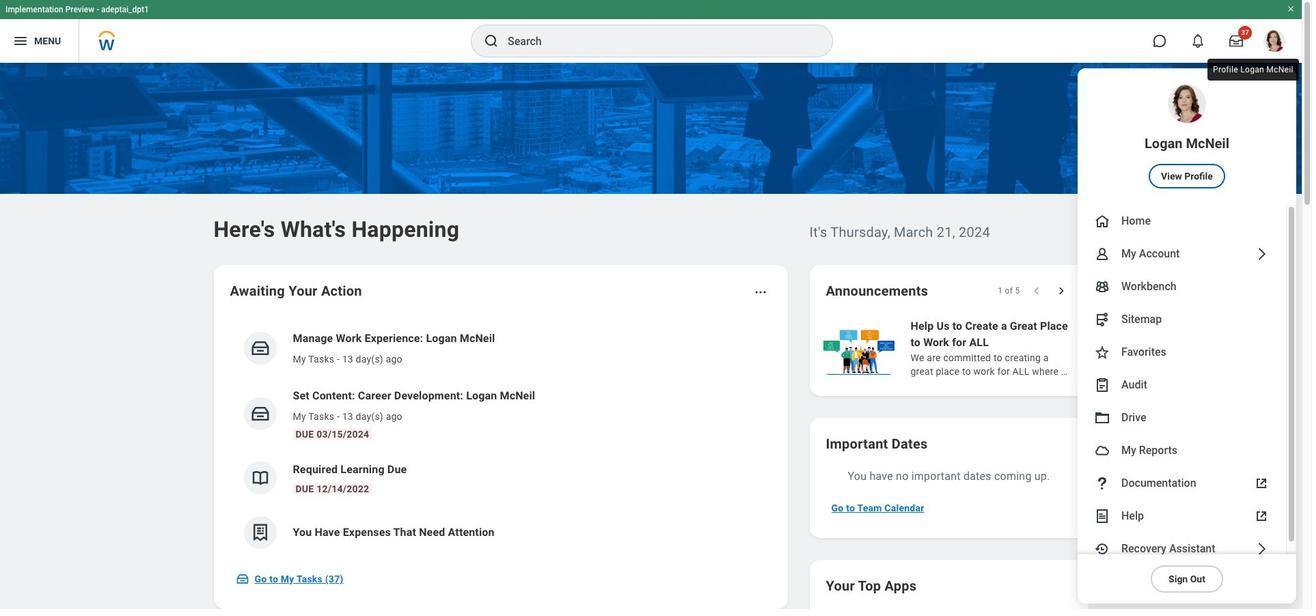 Task type: vqa. For each thing, say whether or not it's contained in the screenshot.
third row from the top
no



Task type: locate. For each thing, give the bounding box(es) containing it.
inbox large image
[[1230, 34, 1243, 48]]

close environment banner image
[[1287, 5, 1295, 13]]

ext link image
[[1254, 476, 1270, 492], [1254, 509, 1270, 525]]

chevron right image
[[1254, 541, 1270, 558]]

8 menu item from the top
[[1078, 402, 1286, 435]]

menu item
[[1078, 68, 1297, 205], [1078, 205, 1286, 238], [1078, 238, 1286, 271], [1078, 271, 1286, 303], [1078, 303, 1286, 336], [1078, 336, 1286, 369], [1078, 369, 1286, 402], [1078, 402, 1286, 435], [1078, 435, 1286, 468], [1078, 468, 1286, 500], [1078, 500, 1286, 533], [1078, 533, 1286, 566]]

banner
[[0, 0, 1302, 604]]

endpoints image
[[1094, 312, 1111, 328]]

1 menu item from the top
[[1078, 68, 1297, 205]]

contact card matrix manager image
[[1094, 279, 1111, 295]]

1 vertical spatial inbox image
[[250, 404, 270, 424]]

Search Workday  search field
[[508, 26, 805, 56]]

star image
[[1094, 345, 1111, 361]]

7 menu item from the top
[[1078, 369, 1286, 402]]

home image
[[1094, 213, 1111, 230]]

book open image
[[250, 468, 270, 489]]

0 horizontal spatial list
[[230, 320, 771, 561]]

list
[[821, 317, 1312, 380], [230, 320, 771, 561]]

1 ext link image from the top
[[1254, 476, 1270, 492]]

2 ext link image from the top
[[1254, 509, 1270, 525]]

status
[[998, 286, 1020, 297]]

folder open image
[[1094, 410, 1111, 427]]

1 vertical spatial ext link image
[[1254, 509, 1270, 525]]

12 menu item from the top
[[1078, 533, 1286, 566]]

0 vertical spatial ext link image
[[1254, 476, 1270, 492]]

tooltip
[[1205, 56, 1302, 83]]

justify image
[[12, 33, 29, 49]]

11 menu item from the top
[[1078, 500, 1286, 533]]

2 vertical spatial inbox image
[[235, 573, 249, 586]]

inbox image
[[250, 338, 270, 359], [250, 404, 270, 424], [235, 573, 249, 586]]

main content
[[0, 63, 1312, 610]]

menu
[[1078, 68, 1297, 604]]

10 menu item from the top
[[1078, 468, 1286, 500]]

ext link image for second menu item from the bottom of the page
[[1254, 509, 1270, 525]]



Task type: describe. For each thing, give the bounding box(es) containing it.
notifications large image
[[1191, 34, 1205, 48]]

6 menu item from the top
[[1078, 336, 1286, 369]]

dashboard expenses image
[[250, 523, 270, 543]]

question image
[[1094, 476, 1111, 492]]

5 menu item from the top
[[1078, 303, 1286, 336]]

2 menu item from the top
[[1078, 205, 1286, 238]]

4 menu item from the top
[[1078, 271, 1286, 303]]

logan mcneil image
[[1264, 30, 1286, 52]]

paste image
[[1094, 377, 1111, 394]]

ext link image for third menu item from the bottom of the page
[[1254, 476, 1270, 492]]

document image
[[1094, 509, 1111, 525]]

3 menu item from the top
[[1078, 238, 1286, 271]]

9 menu item from the top
[[1078, 435, 1286, 468]]

chevron right image
[[1254, 246, 1270, 262]]

search image
[[483, 33, 500, 49]]

user image
[[1094, 246, 1111, 262]]

0 vertical spatial inbox image
[[250, 338, 270, 359]]

chevron left small image
[[1030, 284, 1043, 298]]

avatar image
[[1094, 443, 1111, 459]]

chevron right small image
[[1054, 284, 1068, 298]]

time image
[[1094, 541, 1111, 558]]

1 horizontal spatial list
[[821, 317, 1312, 380]]



